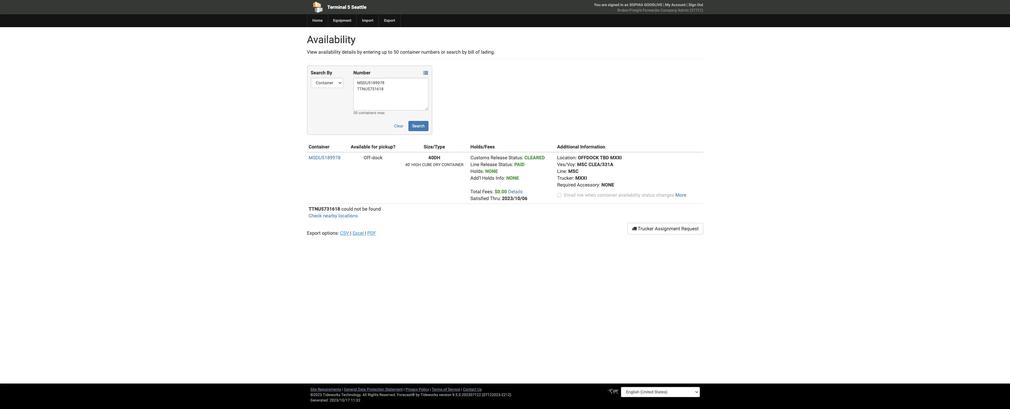 Task type: locate. For each thing, give the bounding box(es) containing it.
0 horizontal spatial mxxi
[[575, 175, 587, 181]]

container right to
[[400, 49, 420, 55]]

0 vertical spatial export
[[384, 18, 395, 23]]

sophia
[[629, 3, 643, 7]]

1 vertical spatial release
[[480, 162, 497, 167]]

1 horizontal spatial search
[[412, 124, 425, 129]]

(07122023-
[[482, 393, 501, 398]]

export left 'options:'
[[307, 231, 321, 236]]

search inside button
[[412, 124, 425, 129]]

1 vertical spatial none
[[506, 175, 519, 181]]

0 vertical spatial of
[[475, 49, 480, 55]]

2 vertical spatial none
[[601, 182, 614, 188]]

none
[[485, 169, 498, 174], [506, 175, 519, 181], [601, 182, 614, 188]]

| up "9.5.0.202307122"
[[461, 388, 462, 392]]

general data protection statement link
[[344, 388, 403, 392]]

mxxi
[[610, 155, 622, 161], [575, 175, 587, 181]]

by
[[357, 49, 362, 55], [462, 49, 467, 55], [416, 393, 420, 398]]

msc down ves/voy:
[[568, 169, 579, 174]]

release down 'customs'
[[480, 162, 497, 167]]

sign
[[688, 3, 696, 7]]

availability
[[318, 49, 341, 55], [618, 192, 641, 198]]

by down privacy policy link
[[416, 393, 420, 398]]

msdu5189978
[[309, 155, 341, 161]]

none right info:
[[506, 175, 519, 181]]

none for holds:
[[506, 175, 519, 181]]

status
[[509, 155, 522, 161], [498, 162, 512, 167]]

of right bill
[[475, 49, 480, 55]]

0 vertical spatial search
[[311, 70, 326, 75]]

export down terminal 5 seattle link
[[384, 18, 395, 23]]

add'l
[[470, 175, 481, 181]]

ves/voy:
[[557, 162, 576, 167]]

email me when container availability status changes more
[[564, 192, 686, 198]]

search
[[447, 49, 461, 55]]

5
[[347, 4, 350, 10]]

none inside location : offdock tbd mxxi ves/voy: msc clea/331a line: msc trucker: mxxi required accessory : none
[[601, 182, 614, 188]]

$0.00
[[495, 189, 507, 195]]

0 vertical spatial container
[[400, 49, 420, 55]]

additional
[[557, 144, 579, 150]]

by right details
[[357, 49, 362, 55]]

information
[[580, 144, 605, 150]]

pickup?
[[379, 144, 395, 150]]

containers
[[359, 111, 376, 115]]

locations
[[338, 213, 358, 219]]

more
[[675, 192, 686, 198]]

0 horizontal spatial export
[[307, 231, 321, 236]]

1 vertical spatial export
[[307, 231, 321, 236]]

status
[[642, 192, 655, 198]]

msc down offdock
[[577, 162, 587, 167]]

2023/10/06
[[502, 196, 527, 201]]

by
[[327, 70, 332, 75]]

sign out link
[[688, 3, 703, 7]]

| up tideworks
[[430, 388, 431, 392]]

2 horizontal spatial none
[[601, 182, 614, 188]]

1 horizontal spatial container
[[597, 192, 617, 198]]

trucker assignment request button
[[628, 223, 703, 235]]

: left paid
[[512, 162, 513, 167]]

broker/freight
[[617, 8, 642, 13]]

1 horizontal spatial 50
[[394, 49, 399, 55]]

status up paid
[[509, 155, 522, 161]]

msc
[[577, 162, 587, 167], [568, 169, 579, 174]]

clear button
[[390, 121, 407, 131]]

availability
[[307, 34, 356, 46]]

none right accessory
[[601, 182, 614, 188]]

container right when
[[597, 192, 617, 198]]

0 horizontal spatial search
[[311, 70, 326, 75]]

customs release status : cleared line release status : paid holds: none add'l holds info: none
[[470, 155, 545, 181]]

equipment link
[[328, 14, 357, 27]]

| left general
[[342, 388, 343, 392]]

50 left containers
[[353, 111, 358, 115]]

None checkbox
[[557, 193, 562, 198]]

terminal 5 seattle link
[[307, 0, 466, 14]]

1 horizontal spatial none
[[506, 175, 519, 181]]

my account link
[[665, 3, 686, 7]]

: up ves/voy:
[[576, 155, 577, 161]]

excel
[[353, 231, 364, 236]]

50 right to
[[394, 49, 399, 55]]

home
[[312, 18, 323, 23]]

in
[[620, 3, 623, 7]]

privacy
[[406, 388, 418, 392]]

1 vertical spatial availability
[[618, 192, 641, 198]]

1 horizontal spatial of
[[475, 49, 480, 55]]

search for search by
[[311, 70, 326, 75]]

container
[[309, 144, 330, 150]]

0 horizontal spatial availability
[[318, 49, 341, 55]]

| right csv
[[350, 231, 351, 236]]

are
[[602, 3, 607, 7]]

assignment
[[655, 226, 680, 232]]

clear
[[394, 124, 404, 129]]

contact
[[463, 388, 476, 392]]

satisfied
[[470, 196, 489, 201]]

lading.
[[481, 49, 495, 55]]

protection
[[367, 388, 384, 392]]

: up paid
[[522, 155, 523, 161]]

0 horizontal spatial 50
[[353, 111, 358, 115]]

search left by
[[311, 70, 326, 75]]

0 vertical spatial mxxi
[[610, 155, 622, 161]]

release right 'customs'
[[491, 155, 507, 161]]

1 horizontal spatial availability
[[618, 192, 641, 198]]

1 vertical spatial status
[[498, 162, 512, 167]]

1 vertical spatial of
[[443, 388, 447, 392]]

export
[[384, 18, 395, 23], [307, 231, 321, 236]]

mxxi up accessory
[[575, 175, 587, 181]]

status left paid
[[498, 162, 512, 167]]

of inside site requirements | general data protection statement | privacy policy | terms of service | contact us ©2023 tideworks technology. all rights reserved. forecast® by tideworks version 9.5.0.202307122 (07122023-2212) generated: 2023/10/17 11:32
[[443, 388, 447, 392]]

release
[[491, 155, 507, 161], [480, 162, 497, 167]]

availability down "availability"
[[318, 49, 341, 55]]

dry
[[433, 163, 441, 167]]

search right clear
[[412, 124, 425, 129]]

version
[[439, 393, 451, 398]]

|
[[663, 3, 664, 7], [687, 3, 688, 7], [350, 231, 351, 236], [365, 231, 366, 236], [342, 388, 343, 392], [404, 388, 405, 392], [430, 388, 431, 392], [461, 388, 462, 392]]

admin
[[678, 8, 689, 13]]

0 horizontal spatial of
[[443, 388, 447, 392]]

1 horizontal spatial export
[[384, 18, 395, 23]]

availability left status
[[618, 192, 641, 198]]

options:
[[322, 231, 339, 236]]

mxxi right tbd
[[610, 155, 622, 161]]

off-dock
[[364, 155, 383, 161]]

out
[[697, 3, 703, 7]]

by left bill
[[462, 49, 467, 55]]

site requirements | general data protection statement | privacy policy | terms of service | contact us ©2023 tideworks technology. all rights reserved. forecast® by tideworks version 9.5.0.202307122 (07122023-2212) generated: 2023/10/17 11:32
[[310, 388, 511, 403]]

numbers
[[421, 49, 440, 55]]

of up version
[[443, 388, 447, 392]]

more link
[[675, 192, 686, 198]]

none up "holds"
[[485, 169, 498, 174]]

view
[[307, 49, 317, 55]]

1 vertical spatial search
[[412, 124, 425, 129]]

site
[[310, 388, 317, 392]]

0 vertical spatial availability
[[318, 49, 341, 55]]

line:
[[557, 169, 567, 174]]

1 vertical spatial container
[[597, 192, 617, 198]]

1 vertical spatial msc
[[568, 169, 579, 174]]

to
[[388, 49, 392, 55]]

(57721)
[[690, 8, 703, 13]]

0 vertical spatial none
[[485, 169, 498, 174]]

1 horizontal spatial by
[[416, 393, 420, 398]]

request
[[681, 226, 699, 232]]

40'
[[405, 163, 410, 167]]

cube
[[422, 163, 432, 167]]

privacy policy link
[[406, 388, 429, 392]]

:
[[522, 155, 523, 161], [576, 155, 577, 161], [512, 162, 513, 167], [599, 182, 600, 188]]

terms of service link
[[432, 388, 460, 392]]

2 horizontal spatial by
[[462, 49, 467, 55]]

could
[[341, 206, 353, 212]]



Task type: describe. For each thing, give the bounding box(es) containing it.
trucker assignment request
[[637, 226, 699, 232]]

paid
[[514, 162, 525, 167]]

reserved.
[[379, 393, 396, 398]]

pdf link
[[367, 231, 376, 236]]

search for search
[[412, 124, 425, 129]]

location : offdock tbd mxxi ves/voy: msc clea/331a line: msc trucker: mxxi required accessory : none
[[557, 155, 622, 188]]

9.5.0.202307122
[[452, 393, 481, 398]]

be
[[362, 206, 367, 212]]

| left 'sign'
[[687, 3, 688, 7]]

details link
[[508, 189, 523, 195]]

terms
[[432, 388, 442, 392]]

forecast®
[[397, 393, 415, 398]]

location
[[557, 155, 576, 161]]

©2023 tideworks
[[310, 393, 340, 398]]

40dh
[[428, 155, 440, 161]]

export for export
[[384, 18, 395, 23]]

0 horizontal spatial none
[[485, 169, 498, 174]]

show list image
[[423, 71, 428, 76]]

company
[[661, 8, 677, 13]]

1 vertical spatial 50
[[353, 111, 358, 115]]

as
[[624, 3, 628, 7]]

1 vertical spatial mxxi
[[575, 175, 587, 181]]

size/type
[[424, 144, 445, 150]]

entering
[[363, 49, 381, 55]]

2023/10/17
[[330, 399, 350, 403]]

0 vertical spatial msc
[[577, 162, 587, 167]]

view availability details by entering up to 50 container numbers or search by bill of lading.
[[307, 49, 495, 55]]

ttnu5731618 could not be found check nearby locations
[[309, 206, 381, 219]]

general
[[344, 388, 357, 392]]

clea/331a
[[589, 162, 613, 167]]

info:
[[496, 175, 505, 181]]

Number text field
[[353, 78, 428, 111]]

up
[[382, 49, 387, 55]]

csv
[[340, 231, 349, 236]]

holds
[[482, 175, 494, 181]]

0 vertical spatial status
[[509, 155, 522, 161]]

0 horizontal spatial container
[[400, 49, 420, 55]]

found
[[369, 206, 381, 212]]

export for export options: csv | excel | pdf
[[307, 231, 321, 236]]

total
[[470, 189, 481, 195]]

none for line:
[[601, 182, 614, 188]]

holds/fees
[[470, 144, 495, 150]]

check nearby locations link
[[309, 213, 358, 219]]

equipment
[[333, 18, 351, 23]]

| left my
[[663, 3, 664, 7]]

truck image
[[632, 226, 637, 231]]

export options: csv | excel | pdf
[[307, 231, 376, 236]]

by inside site requirements | general data protection statement | privacy policy | terms of service | contact us ©2023 tideworks technology. all rights reserved. forecast® by tideworks version 9.5.0.202307122 (07122023-2212) generated: 2023/10/17 11:32
[[416, 393, 420, 398]]

additional information
[[557, 144, 605, 150]]

1 horizontal spatial mxxi
[[610, 155, 622, 161]]

not
[[354, 206, 361, 212]]

| up the forecast®
[[404, 388, 405, 392]]

changes
[[656, 192, 674, 198]]

me
[[577, 192, 584, 198]]

excel link
[[353, 231, 365, 236]]

high
[[411, 163, 421, 167]]

all
[[363, 393, 367, 398]]

0 vertical spatial 50
[[394, 49, 399, 55]]

available
[[351, 144, 370, 150]]

nearby
[[323, 213, 337, 219]]

site requirements link
[[310, 388, 341, 392]]

0 horizontal spatial by
[[357, 49, 362, 55]]

contact us link
[[463, 388, 482, 392]]

rights
[[368, 393, 379, 398]]

search button
[[408, 121, 428, 131]]

total fees: $0.00 details satisfied thru: 2023/10/06
[[470, 189, 527, 201]]

2212)
[[501, 393, 511, 398]]

line
[[470, 162, 479, 167]]

required
[[557, 182, 576, 188]]

| left "pdf" link
[[365, 231, 366, 236]]

service
[[448, 388, 460, 392]]

home link
[[307, 14, 328, 27]]

tideworks
[[421, 393, 438, 398]]

for
[[371, 144, 378, 150]]

search by
[[311, 70, 332, 75]]

trucker
[[638, 226, 654, 232]]

50 containers max
[[353, 111, 385, 115]]

or
[[441, 49, 445, 55]]

data
[[358, 388, 366, 392]]

container
[[442, 163, 464, 167]]

check
[[309, 213, 322, 219]]

account
[[671, 3, 686, 7]]

cleared
[[524, 155, 545, 161]]

export link
[[379, 14, 400, 27]]

forwarder
[[643, 8, 660, 13]]

when
[[585, 192, 596, 198]]

details
[[508, 189, 523, 195]]

number
[[353, 70, 370, 75]]

: down clea/331a on the top right of page
[[599, 182, 600, 188]]

terminal
[[327, 4, 346, 10]]

generated:
[[310, 399, 329, 403]]

msdu5189978 link
[[309, 155, 341, 161]]

0 vertical spatial release
[[491, 155, 507, 161]]

goodlive
[[644, 3, 662, 7]]

11:32
[[351, 399, 360, 403]]



Task type: vqa. For each thing, say whether or not it's contained in the screenshot.
1:44
no



